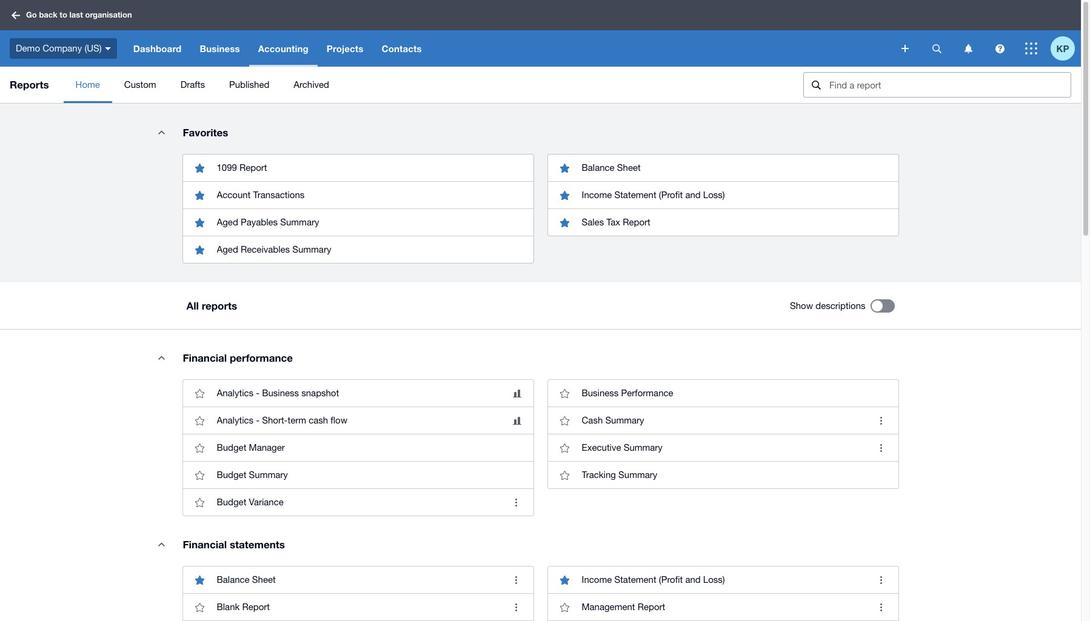 Task type: describe. For each thing, give the bounding box(es) containing it.
account transactions link
[[183, 181, 534, 209]]

financial performance
[[183, 352, 293, 365]]

banner containing kp
[[0, 0, 1082, 67]]

short-
[[262, 416, 288, 426]]

last
[[69, 10, 83, 20]]

summary for cash summary
[[606, 416, 645, 426]]

performance
[[621, 388, 674, 399]]

balance sheet link for income statement (profit and loss)
[[548, 155, 899, 181]]

contacts button
[[373, 30, 431, 67]]

statements
[[230, 539, 285, 552]]

summary right receivables
[[293, 244, 331, 255]]

favorite image for cash summary
[[553, 409, 577, 433]]

2 horizontal spatial svg image
[[933, 44, 942, 53]]

payables
[[241, 217, 278, 227]]

more options image for budget variance
[[504, 491, 529, 515]]

report for management report
[[638, 602, 666, 613]]

home link
[[63, 67, 112, 103]]

favorite image for budget summary
[[188, 464, 212, 488]]

cash summary link
[[548, 407, 899, 434]]

budget variance link
[[183, 489, 534, 516]]

favorites
[[183, 126, 228, 139]]

tracking
[[582, 470, 616, 481]]

business for business
[[200, 43, 240, 54]]

1 statement from the top
[[615, 190, 657, 200]]

account
[[217, 190, 251, 200]]

and for second income statement (profit and loss) link
[[686, 575, 701, 586]]

favorite image for budget manager
[[188, 436, 212, 461]]

archived link
[[282, 67, 342, 103]]

business button
[[191, 30, 249, 67]]

sales
[[582, 217, 604, 227]]

balance sheet for report
[[217, 575, 276, 586]]

term
[[288, 416, 306, 426]]

budget manager
[[217, 443, 285, 453]]

income statement (profit and loss) for second income statement (profit and loss) link from the bottom of the page
[[582, 190, 725, 200]]

go back to last organisation link
[[7, 4, 139, 26]]

archived
[[294, 79, 329, 90]]

more options image for management report
[[870, 596, 894, 620]]

remove favorite image inside the 'account transactions' link
[[188, 183, 212, 207]]

receivables
[[241, 244, 290, 255]]

favorite image for management report
[[553, 596, 577, 620]]

management report link
[[548, 594, 899, 621]]

manager
[[249, 443, 285, 453]]

aged for aged receivables summary
[[217, 244, 238, 255]]

aged payables summary link
[[183, 209, 534, 236]]

balance for income
[[582, 163, 615, 173]]

favorite image for budget variance
[[188, 491, 212, 515]]

performance
[[230, 352, 293, 365]]

management
[[582, 602, 635, 613]]

analytics for analytics - short-term cash flow
[[217, 416, 254, 426]]

menu containing home
[[63, 67, 794, 103]]

blank report
[[217, 602, 270, 613]]

favorite image for tracking summary
[[553, 464, 577, 488]]

report for blank report
[[242, 602, 270, 613]]

executive
[[582, 443, 621, 453]]

2 statement from the top
[[615, 575, 657, 586]]

cash summary
[[582, 416, 645, 426]]

summary for budget summary
[[249, 470, 288, 481]]

business performance
[[582, 388, 674, 399]]

all reports
[[187, 300, 237, 312]]

expand report group image for financial statements
[[150, 533, 174, 557]]

executive summary link
[[548, 434, 899, 462]]

demo company (us) button
[[0, 30, 124, 67]]

drafts link
[[168, 67, 217, 103]]

favorite image for financial statements
[[188, 596, 212, 620]]

variance
[[249, 498, 284, 508]]

business for business performance
[[582, 388, 619, 399]]

analytics - business snapshot
[[217, 388, 339, 399]]

1099 report link
[[183, 155, 534, 181]]

executive summary
[[582, 443, 663, 453]]

(profit for second income statement (profit and loss) link
[[659, 575, 683, 586]]

loss) for second income statement (profit and loss) link
[[704, 575, 725, 586]]

projects button
[[318, 30, 373, 67]]

budget summary
[[217, 470, 288, 481]]

cash
[[582, 416, 603, 426]]

home
[[76, 79, 100, 90]]

blank report link
[[183, 594, 534, 621]]

kp button
[[1051, 30, 1082, 67]]

more information about analytics - business snapshot image
[[513, 390, 521, 398]]

1099
[[217, 163, 237, 173]]

dashboard link
[[124, 30, 191, 67]]

published link
[[217, 67, 282, 103]]

account transactions
[[217, 190, 305, 200]]

demo company (us)
[[16, 43, 102, 53]]

tracking summary
[[582, 470, 658, 481]]

all
[[187, 300, 199, 312]]

sales tax report link
[[548, 209, 899, 236]]

financial for financial performance
[[183, 352, 227, 365]]

financial for financial statements
[[183, 539, 227, 552]]

more options image for income statement (profit and loss)
[[870, 569, 894, 593]]

tax
[[607, 217, 621, 227]]

analytics - short-term cash flow
[[217, 416, 348, 426]]

budget for budget manager
[[217, 443, 247, 453]]



Task type: locate. For each thing, give the bounding box(es) containing it.
favorite image inside the budget variance link
[[188, 491, 212, 515]]

favorite image inside business performance "link"
[[553, 382, 577, 406]]

published
[[229, 79, 270, 90]]

1 expand report group image from the top
[[150, 120, 174, 144]]

0 vertical spatial expand report group image
[[150, 120, 174, 144]]

1 vertical spatial budget
[[217, 470, 247, 481]]

1 vertical spatial aged
[[217, 244, 238, 255]]

1 income from the top
[[582, 190, 612, 200]]

budget
[[217, 443, 247, 453], [217, 470, 247, 481], [217, 498, 247, 508]]

svg image left go
[[12, 11, 20, 19]]

0 vertical spatial aged
[[217, 217, 238, 227]]

favorite image left tracking
[[553, 464, 577, 488]]

- left short-
[[256, 416, 260, 426]]

remove favorite image inside '1099 report' link
[[188, 156, 212, 180]]

0 vertical spatial income
[[582, 190, 612, 200]]

budget down 'budget summary'
[[217, 498, 247, 508]]

1 vertical spatial income statement (profit and loss) link
[[548, 567, 899, 594]]

summary inside "link"
[[280, 217, 319, 227]]

remove favorite image for management report
[[553, 569, 577, 593]]

favorite image inside blank report link
[[188, 596, 212, 620]]

favorite image left budget manager
[[188, 436, 212, 461]]

custom
[[124, 79, 156, 90]]

2 (profit from the top
[[659, 575, 683, 586]]

0 vertical spatial financial
[[183, 352, 227, 365]]

flow
[[331, 416, 348, 426]]

0 vertical spatial income statement (profit and loss) link
[[548, 181, 899, 209]]

2 loss) from the top
[[704, 575, 725, 586]]

1 analytics from the top
[[217, 388, 254, 399]]

1 horizontal spatial svg image
[[105, 47, 111, 50]]

income up management at the right
[[582, 575, 612, 586]]

1 vertical spatial more options image
[[504, 491, 529, 515]]

aged inside aged receivables summary link
[[217, 244, 238, 255]]

budget up 'budget variance'
[[217, 470, 247, 481]]

favorite image for analytics - business snapshot
[[188, 382, 212, 406]]

1 vertical spatial expand report group image
[[150, 346, 174, 370]]

more options image
[[870, 436, 894, 461], [504, 491, 529, 515], [870, 596, 894, 620]]

more information about analytics - short-term cash flow image
[[513, 417, 521, 425]]

sales tax report
[[582, 217, 651, 227]]

and up 'management report' link
[[686, 575, 701, 586]]

0 vertical spatial balance
[[582, 163, 615, 173]]

and for second income statement (profit and loss) link from the bottom of the page
[[686, 190, 701, 200]]

business up the cash
[[582, 388, 619, 399]]

favorite image
[[188, 409, 212, 433], [188, 596, 212, 620]]

remove favorite image for blank report
[[188, 569, 212, 593]]

income statement (profit and loss) up sales tax report
[[582, 190, 725, 200]]

(profit up sales tax report link
[[659, 190, 683, 200]]

- for short-
[[256, 416, 260, 426]]

statement
[[615, 190, 657, 200], [615, 575, 657, 586]]

loss) up sales tax report link
[[704, 190, 725, 200]]

expand report group image
[[150, 120, 174, 144], [150, 346, 174, 370], [150, 533, 174, 557]]

more options image
[[870, 409, 894, 433], [504, 569, 529, 593], [870, 569, 894, 593], [504, 596, 529, 620]]

1 income statement (profit and loss) link from the top
[[548, 181, 899, 209]]

snapshot
[[302, 388, 339, 399]]

1 horizontal spatial balance sheet link
[[548, 155, 899, 181]]

remove favorite image for sales tax report
[[553, 210, 577, 235]]

sheet up sales tax report
[[617, 163, 641, 173]]

1 and from the top
[[686, 190, 701, 200]]

summary
[[280, 217, 319, 227], [293, 244, 331, 255], [606, 416, 645, 426], [624, 443, 663, 453], [249, 470, 288, 481], [619, 470, 658, 481]]

2 - from the top
[[256, 416, 260, 426]]

1 vertical spatial (profit
[[659, 575, 683, 586]]

show descriptions
[[790, 301, 866, 311]]

favorite image inside budget summary link
[[188, 464, 212, 488]]

favorite image down financial performance
[[188, 382, 212, 406]]

reports
[[202, 300, 237, 312]]

more options image for blank report
[[504, 596, 529, 620]]

business inside "link"
[[582, 388, 619, 399]]

accounting
[[258, 43, 309, 54]]

Find a report text field
[[829, 73, 1071, 97]]

balance sheet up "tax"
[[582, 163, 641, 173]]

0 horizontal spatial svg image
[[12, 11, 20, 19]]

analytics up budget manager
[[217, 416, 254, 426]]

0 horizontal spatial sheet
[[252, 575, 276, 586]]

1 vertical spatial sheet
[[252, 575, 276, 586]]

income statement (profit and loss) up management report
[[582, 575, 725, 586]]

1 vertical spatial balance
[[217, 575, 250, 586]]

0 vertical spatial (profit
[[659, 190, 683, 200]]

remove favorite image inside aged payables summary "link"
[[188, 210, 212, 235]]

2 favorite image from the top
[[188, 596, 212, 620]]

svg image right (us)
[[105, 47, 111, 50]]

0 vertical spatial statement
[[615, 190, 657, 200]]

svg image up find a report text box
[[933, 44, 942, 53]]

aged inside aged payables summary "link"
[[217, 217, 238, 227]]

aged payables summary
[[217, 217, 319, 227]]

-
[[256, 388, 260, 399], [256, 416, 260, 426]]

svg image inside "go back to last organisation" link
[[12, 11, 20, 19]]

balance sheet for statement
[[582, 163, 641, 173]]

drafts
[[181, 79, 205, 90]]

summary for executive summary
[[624, 443, 663, 453]]

1 vertical spatial financial
[[183, 539, 227, 552]]

- for business
[[256, 388, 260, 399]]

budget variance
[[217, 498, 284, 508]]

reports
[[10, 78, 49, 91]]

management report
[[582, 602, 666, 613]]

0 vertical spatial favorite image
[[188, 409, 212, 433]]

report right "tax"
[[623, 217, 651, 227]]

and up sales tax report link
[[686, 190, 701, 200]]

financial left 'statements'
[[183, 539, 227, 552]]

1 horizontal spatial balance
[[582, 163, 615, 173]]

business
[[200, 43, 240, 54], [262, 388, 299, 399], [582, 388, 619, 399]]

income statement (profit and loss)
[[582, 190, 725, 200], [582, 575, 725, 586]]

1 - from the top
[[256, 388, 260, 399]]

report right blank
[[242, 602, 270, 613]]

remove favorite image
[[553, 156, 577, 180], [188, 183, 212, 207], [553, 183, 577, 207], [188, 569, 212, 593], [553, 569, 577, 593]]

income for second income statement (profit and loss) link from the bottom of the page
[[582, 190, 612, 200]]

analytics
[[217, 388, 254, 399], [217, 416, 254, 426]]

more options image for balance sheet
[[504, 569, 529, 593]]

more options image inside 'cash summary' link
[[870, 409, 894, 433]]

balance for blank
[[217, 575, 250, 586]]

favorite image left executive
[[553, 436, 577, 461]]

3 expand report group image from the top
[[150, 533, 174, 557]]

sheet up blank report
[[252, 575, 276, 586]]

svg image inside demo company (us) popup button
[[105, 47, 111, 50]]

budget for budget variance
[[217, 498, 247, 508]]

more options image for cash summary
[[870, 409, 894, 433]]

favorite image left 'budget variance'
[[188, 491, 212, 515]]

income
[[582, 190, 612, 200], [582, 575, 612, 586]]

favorite image
[[188, 382, 212, 406], [553, 382, 577, 406], [553, 409, 577, 433], [188, 436, 212, 461], [553, 436, 577, 461], [188, 464, 212, 488], [553, 464, 577, 488], [188, 491, 212, 515], [553, 596, 577, 620]]

business up analytics - short-term cash flow
[[262, 388, 299, 399]]

more options image inside executive summary link
[[870, 436, 894, 461]]

(profit up management report
[[659, 575, 683, 586]]

expand report group image for financial performance
[[150, 346, 174, 370]]

0 vertical spatial sheet
[[617, 163, 641, 173]]

balance up sales
[[582, 163, 615, 173]]

1 horizontal spatial sheet
[[617, 163, 641, 173]]

1 horizontal spatial business
[[262, 388, 299, 399]]

expand report group image for favorites
[[150, 120, 174, 144]]

1 vertical spatial income
[[582, 575, 612, 586]]

1 vertical spatial income statement (profit and loss)
[[582, 575, 725, 586]]

budget for budget summary
[[217, 470, 247, 481]]

2 income statement (profit and loss) link from the top
[[548, 567, 899, 594]]

analytics for analytics - business snapshot
[[217, 388, 254, 399]]

1 budget from the top
[[217, 443, 247, 453]]

and
[[686, 190, 701, 200], [686, 575, 701, 586]]

0 horizontal spatial balance sheet link
[[183, 567, 534, 594]]

balance up blank
[[217, 575, 250, 586]]

budget up 'budget summary'
[[217, 443, 247, 453]]

1 vertical spatial favorite image
[[188, 596, 212, 620]]

analytics down financial performance
[[217, 388, 254, 399]]

3 budget from the top
[[217, 498, 247, 508]]

2 income from the top
[[582, 575, 612, 586]]

budget summary link
[[183, 462, 534, 489]]

0 vertical spatial income statement (profit and loss)
[[582, 190, 725, 200]]

business inside dropdown button
[[200, 43, 240, 54]]

1 vertical spatial and
[[686, 575, 701, 586]]

more options image inside blank report link
[[504, 596, 529, 620]]

show
[[790, 301, 814, 311]]

go
[[26, 10, 37, 20]]

2 aged from the top
[[217, 244, 238, 255]]

company
[[43, 43, 82, 53]]

back
[[39, 10, 57, 20]]

loss) for second income statement (profit and loss) link from the bottom of the page
[[704, 190, 725, 200]]

blank
[[217, 602, 240, 613]]

remove favorite image inside sales tax report link
[[553, 210, 577, 235]]

balance sheet link
[[548, 155, 899, 181], [183, 567, 534, 594]]

None field
[[804, 72, 1072, 98]]

remove favorite image inside aged receivables summary link
[[188, 238, 212, 262]]

summary down 'executive summary'
[[619, 470, 658, 481]]

remove favorite image for aged payables summary
[[188, 210, 212, 235]]

favorite image left the cash
[[553, 409, 577, 433]]

1 vertical spatial analytics
[[217, 416, 254, 426]]

more options image for executive summary
[[870, 436, 894, 461]]

1 vertical spatial statement
[[615, 575, 657, 586]]

2 income statement (profit and loss) from the top
[[582, 575, 725, 586]]

favorite image inside tracking summary link
[[553, 464, 577, 488]]

budget manager link
[[183, 434, 534, 462]]

0 vertical spatial and
[[686, 190, 701, 200]]

summary down manager
[[249, 470, 288, 481]]

financial statements
[[183, 539, 285, 552]]

2 vertical spatial more options image
[[870, 596, 894, 620]]

loss) up 'management report' link
[[704, 575, 725, 586]]

0 vertical spatial balance sheet
[[582, 163, 641, 173]]

budget inside budget summary link
[[217, 470, 247, 481]]

remove favorite image
[[188, 156, 212, 180], [188, 210, 212, 235], [553, 210, 577, 235], [188, 238, 212, 262]]

income statement (profit and loss) link
[[548, 181, 899, 209], [548, 567, 899, 594]]

to
[[60, 10, 67, 20]]

tracking summary link
[[548, 462, 899, 489]]

financial
[[183, 352, 227, 365], [183, 539, 227, 552]]

summary up 'executive summary'
[[606, 416, 645, 426]]

transactions
[[253, 190, 305, 200]]

cash
[[309, 416, 328, 426]]

0 vertical spatial balance sheet link
[[548, 155, 899, 181]]

1 aged from the top
[[217, 217, 238, 227]]

1 vertical spatial balance sheet link
[[183, 567, 534, 594]]

income up sales
[[582, 190, 612, 200]]

svg image
[[12, 11, 20, 19], [933, 44, 942, 53], [105, 47, 111, 50]]

contacts
[[382, 43, 422, 54]]

budget inside budget manager link
[[217, 443, 247, 453]]

remove favorite image up all
[[188, 238, 212, 262]]

1 vertical spatial loss)
[[704, 575, 725, 586]]

dashboard
[[133, 43, 182, 54]]

more options image inside 'management report' link
[[870, 596, 894, 620]]

0 vertical spatial -
[[256, 388, 260, 399]]

1 (profit from the top
[[659, 190, 683, 200]]

accounting button
[[249, 30, 318, 67]]

2 budget from the top
[[217, 470, 247, 481]]

remove favorite image for aged receivables summary
[[188, 238, 212, 262]]

income statement (profit and loss) for second income statement (profit and loss) link
[[582, 575, 725, 586]]

favorite image inside executive summary link
[[553, 436, 577, 461]]

1 horizontal spatial balance sheet
[[582, 163, 641, 173]]

sheet for report
[[252, 575, 276, 586]]

loss)
[[704, 190, 725, 200], [704, 575, 725, 586]]

2 analytics from the top
[[217, 416, 254, 426]]

0 vertical spatial more options image
[[870, 436, 894, 461]]

favorite image for financial performance
[[188, 409, 212, 433]]

report right management at the right
[[638, 602, 666, 613]]

report for 1099 report
[[240, 163, 267, 173]]

statement up sales tax report
[[615, 190, 657, 200]]

aged for aged payables summary
[[217, 217, 238, 227]]

summary for tracking summary
[[619, 470, 658, 481]]

favorite image inside budget manager link
[[188, 436, 212, 461]]

2 financial from the top
[[183, 539, 227, 552]]

2 expand report group image from the top
[[150, 346, 174, 370]]

- down performance
[[256, 388, 260, 399]]

0 horizontal spatial business
[[200, 43, 240, 54]]

svg image
[[1026, 42, 1038, 55], [965, 44, 973, 53], [996, 44, 1005, 53], [902, 45, 909, 52]]

summary up tracking summary
[[624, 443, 663, 453]]

sheet for statement
[[617, 163, 641, 173]]

0 vertical spatial budget
[[217, 443, 247, 453]]

1 favorite image from the top
[[188, 409, 212, 433]]

balance sheet up blank report
[[217, 575, 276, 586]]

demo
[[16, 43, 40, 53]]

business performance link
[[548, 380, 899, 407]]

favorite image left management at the right
[[553, 596, 577, 620]]

1 vertical spatial -
[[256, 416, 260, 426]]

business up drafts at top left
[[200, 43, 240, 54]]

0 horizontal spatial balance
[[217, 575, 250, 586]]

remove favorite image left sales
[[553, 210, 577, 235]]

sheet
[[617, 163, 641, 173], [252, 575, 276, 586]]

go back to last organisation
[[26, 10, 132, 20]]

descriptions
[[816, 301, 866, 311]]

banner
[[0, 0, 1082, 67]]

1099 report
[[217, 163, 267, 173]]

favorite image for business performance
[[553, 382, 577, 406]]

0 vertical spatial loss)
[[704, 190, 725, 200]]

(profit
[[659, 190, 683, 200], [659, 575, 683, 586]]

balance sheet link for blank report
[[183, 567, 534, 594]]

report
[[240, 163, 267, 173], [623, 217, 651, 227], [242, 602, 270, 613], [638, 602, 666, 613]]

favorite image left 'budget summary'
[[188, 464, 212, 488]]

1 financial from the top
[[183, 352, 227, 365]]

remove favorite image for 1099 report
[[188, 156, 212, 180]]

more options image inside the budget variance link
[[504, 491, 529, 515]]

favorite image for executive summary
[[553, 436, 577, 461]]

0 vertical spatial analytics
[[217, 388, 254, 399]]

report right 1099
[[240, 163, 267, 173]]

statement up management report
[[615, 575, 657, 586]]

remove favorite image for income statement (profit and loss)
[[553, 156, 577, 180]]

2 horizontal spatial business
[[582, 388, 619, 399]]

financial down all reports
[[183, 352, 227, 365]]

1 loss) from the top
[[704, 190, 725, 200]]

projects
[[327, 43, 364, 54]]

aged receivables summary link
[[183, 236, 534, 263]]

menu
[[63, 67, 794, 103]]

2 vertical spatial expand report group image
[[150, 533, 174, 557]]

0 horizontal spatial balance sheet
[[217, 575, 276, 586]]

aged left receivables
[[217, 244, 238, 255]]

1 vertical spatial balance sheet
[[217, 575, 276, 586]]

kp
[[1057, 43, 1070, 54]]

balance sheet
[[582, 163, 641, 173], [217, 575, 276, 586]]

custom link
[[112, 67, 168, 103]]

organisation
[[85, 10, 132, 20]]

remove favorite image left 1099
[[188, 156, 212, 180]]

favorite image inside 'management report' link
[[553, 596, 577, 620]]

income for second income statement (profit and loss) link
[[582, 575, 612, 586]]

summary down transactions at the top
[[280, 217, 319, 227]]

1 income statement (profit and loss) from the top
[[582, 190, 725, 200]]

(us)
[[85, 43, 102, 53]]

aged down account
[[217, 217, 238, 227]]

2 vertical spatial budget
[[217, 498, 247, 508]]

2 and from the top
[[686, 575, 701, 586]]

(profit for second income statement (profit and loss) link from the bottom of the page
[[659, 190, 683, 200]]

favorite image right more information about analytics - business snapshot 'icon'
[[553, 382, 577, 406]]

balance
[[582, 163, 615, 173], [217, 575, 250, 586]]

remove favorite image left payables
[[188, 210, 212, 235]]

aged receivables summary
[[217, 244, 331, 255]]



Task type: vqa. For each thing, say whether or not it's contained in the screenshot.
More Options icon in the the balance sheet link
yes



